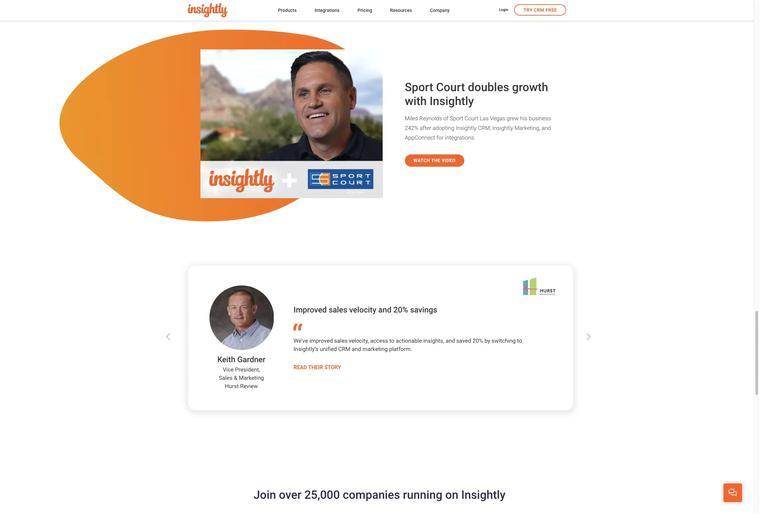 Task type: locate. For each thing, give the bounding box(es) containing it.
and
[[542, 125, 551, 132], [378, 306, 392, 315], [446, 338, 455, 345], [352, 346, 361, 353]]

crm inside the we've improved sales velocity, access to actionable insights, and saved 20% by switching to insightly's unified crm and marketing platform.
[[338, 346, 350, 353]]

0 horizontal spatial to
[[389, 338, 395, 345]]

sport
[[405, 81, 433, 94], [450, 115, 463, 122]]

1 vertical spatial sport
[[450, 115, 463, 122]]

pricing link
[[358, 6, 372, 15]]

join
[[254, 489, 276, 503]]

and down 'business'
[[542, 125, 551, 132]]

video
[[442, 158, 456, 163]]

sport right of
[[450, 115, 463, 122]]

1 vertical spatial 20%
[[473, 338, 483, 345]]

1 to from the left
[[389, 338, 395, 345]]

website thumbnail sportcourt smiling image
[[200, 50, 383, 198]]

1 horizontal spatial 20%
[[473, 338, 483, 345]]

by
[[485, 338, 490, 345]]

1 horizontal spatial crm
[[534, 7, 545, 13]]

insightly logo link
[[188, 3, 267, 17]]

court up of
[[436, 81, 465, 94]]

read their story link
[[294, 364, 341, 372]]

their
[[308, 365, 323, 371]]

1 vertical spatial court
[[465, 115, 479, 122]]

sales
[[329, 306, 347, 315], [334, 338, 348, 345]]

sales
[[219, 375, 233, 382]]

with
[[405, 95, 427, 108]]

keith gardner vice president, sales & marketing hurst review
[[217, 356, 266, 390]]

0 horizontal spatial sport
[[405, 81, 433, 94]]

and left saved
[[446, 338, 455, 345]]

insightly up of
[[430, 95, 474, 108]]

improved
[[310, 338, 333, 345]]

court inside "miles reynolds of sport court las vegas grew his business 242% after adopting insightly crm, insightly marketing, and appconnect for integrations."
[[465, 115, 479, 122]]

integrations
[[315, 7, 340, 13]]

sales up "unified"
[[334, 338, 348, 345]]

0 vertical spatial court
[[436, 81, 465, 94]]

insightly
[[430, 95, 474, 108], [456, 125, 477, 132], [493, 125, 513, 132], [461, 489, 506, 503]]

crm right try
[[534, 7, 545, 13]]

running
[[403, 489, 443, 503]]

try crm free
[[524, 7, 557, 13]]

of
[[444, 115, 449, 122]]

resources link
[[390, 6, 412, 15]]

0 horizontal spatial crm
[[338, 346, 350, 353]]

reynolds
[[420, 115, 442, 122]]

review
[[240, 383, 258, 390]]

company
[[430, 7, 450, 13]]

sport up with
[[405, 81, 433, 94]]

242%
[[405, 125, 419, 132]]

20% inside the we've improved sales velocity, access to actionable insights, and saved 20% by switching to insightly's unified crm and marketing platform.
[[473, 338, 483, 345]]

keith
[[217, 356, 235, 365]]

platform.
[[389, 346, 412, 353]]

crm
[[534, 7, 545, 13], [338, 346, 350, 353]]

president,
[[235, 367, 260, 373]]

crm right "unified"
[[338, 346, 350, 353]]

unified
[[320, 346, 337, 353]]

insightly down vegas
[[493, 125, 513, 132]]

over
[[279, 489, 302, 503]]

1 vertical spatial sales
[[334, 338, 348, 345]]

savings
[[410, 306, 437, 315]]

1 horizontal spatial sport
[[450, 115, 463, 122]]

sales inside the we've improved sales velocity, access to actionable insights, and saved 20% by switching to insightly's unified crm and marketing platform.
[[334, 338, 348, 345]]

marketing
[[239, 375, 264, 382]]

sales left velocity at the left of the page
[[329, 306, 347, 315]]

sport court doubles growth with insightly
[[405, 81, 548, 108]]

for
[[437, 135, 444, 141]]

0 vertical spatial crm
[[534, 7, 545, 13]]

&
[[234, 375, 237, 382]]

1 horizontal spatial to
[[517, 338, 522, 345]]

grew
[[507, 115, 519, 122]]

companies
[[343, 489, 400, 503]]

to right switching
[[517, 338, 522, 345]]

20% left the "by"
[[473, 338, 483, 345]]

appconnect
[[405, 135, 435, 141]]

0 vertical spatial sport
[[405, 81, 433, 94]]

and down velocity,
[[352, 346, 361, 353]]

court
[[436, 81, 465, 94], [465, 115, 479, 122]]

insightly inside sport court doubles growth with insightly
[[430, 95, 474, 108]]

saved
[[457, 338, 471, 345]]

to up the platform.
[[389, 338, 395, 345]]

adopting
[[433, 125, 455, 132]]

20%
[[393, 306, 408, 315], [473, 338, 483, 345]]

read their story
[[294, 365, 341, 371]]

improved
[[294, 306, 327, 315]]

access
[[370, 338, 388, 345]]

to
[[389, 338, 395, 345], [517, 338, 522, 345]]

integrations.
[[445, 135, 476, 141]]

try crm free link
[[514, 4, 566, 16]]

0 vertical spatial 20%
[[393, 306, 408, 315]]

20% left the savings
[[393, 306, 408, 315]]

and right velocity at the left of the page
[[378, 306, 392, 315]]

velocity,
[[349, 338, 369, 345]]

court left las
[[465, 115, 479, 122]]

1 vertical spatial crm
[[338, 346, 350, 353]]



Task type: vqa. For each thing, say whether or not it's contained in the screenshot.
242%
yes



Task type: describe. For each thing, give the bounding box(es) containing it.
we've improved sales velocity, access to actionable insights, and saved 20% by switching to insightly's unified crm and marketing platform.
[[294, 338, 522, 353]]

free
[[546, 7, 557, 13]]

pricing
[[358, 7, 372, 13]]

the
[[431, 158, 441, 163]]

we've
[[294, 338, 308, 345]]

gardner
[[237, 356, 266, 365]]

insightly up integrations.
[[456, 125, 477, 132]]

watch
[[414, 158, 430, 163]]

insightly's
[[294, 346, 319, 353]]

try
[[524, 7, 533, 13]]

sport inside sport court doubles growth with insightly
[[405, 81, 433, 94]]

crm,
[[478, 125, 491, 132]]

watch the video
[[414, 158, 456, 163]]

read
[[294, 365, 307, 371]]

vice
[[223, 367, 234, 373]]

growth
[[512, 81, 548, 94]]

hurst
[[225, 383, 239, 390]]

las
[[480, 115, 489, 122]]

201105 hurst logo 2020 image
[[522, 278, 556, 296]]

after
[[420, 125, 431, 132]]

insightly right on in the bottom right of the page
[[461, 489, 506, 503]]

crm inside try crm free button
[[534, 7, 545, 13]]

marketing
[[363, 346, 388, 353]]

his
[[520, 115, 528, 122]]

login
[[499, 8, 508, 12]]

miles reynolds of sport court las vegas grew his business 242% after adopting insightly crm, insightly marketing, and appconnect for integrations.
[[405, 115, 551, 141]]

try crm free button
[[514, 4, 566, 16]]

join over 25,000 companies running on insightly
[[254, 489, 506, 503]]

sport inside "miles reynolds of sport court las vegas grew his business 242% after adopting insightly crm, insightly marketing, and appconnect for integrations."
[[450, 115, 463, 122]]

velocity
[[349, 306, 376, 315]]

on
[[445, 489, 459, 503]]

miles
[[405, 115, 418, 122]]

marketing,
[[515, 125, 540, 132]]

company link
[[430, 6, 450, 15]]

insights,
[[423, 338, 444, 345]]

resources
[[390, 7, 412, 13]]

keith gardner image
[[209, 286, 274, 351]]

login link
[[499, 7, 508, 13]]

integrations link
[[315, 6, 340, 15]]

court inside sport court doubles growth with insightly
[[436, 81, 465, 94]]

products link
[[278, 6, 297, 15]]

doubles
[[468, 81, 509, 94]]

products
[[278, 7, 297, 13]]

vegas
[[490, 115, 505, 122]]

25,000
[[304, 489, 340, 503]]

insightly logo image
[[188, 3, 228, 17]]

business
[[529, 115, 551, 122]]

story
[[325, 365, 341, 371]]

2 to from the left
[[517, 338, 522, 345]]

0 vertical spatial sales
[[329, 306, 347, 315]]

switching
[[492, 338, 516, 345]]

quote orange image
[[294, 324, 303, 331]]

improved sales velocity and 20% savings
[[294, 306, 437, 315]]

and inside "miles reynolds of sport court las vegas grew his business 242% after adopting insightly crm, insightly marketing, and appconnect for integrations."
[[542, 125, 551, 132]]

0 horizontal spatial 20%
[[393, 306, 408, 315]]

actionable
[[396, 338, 422, 345]]



